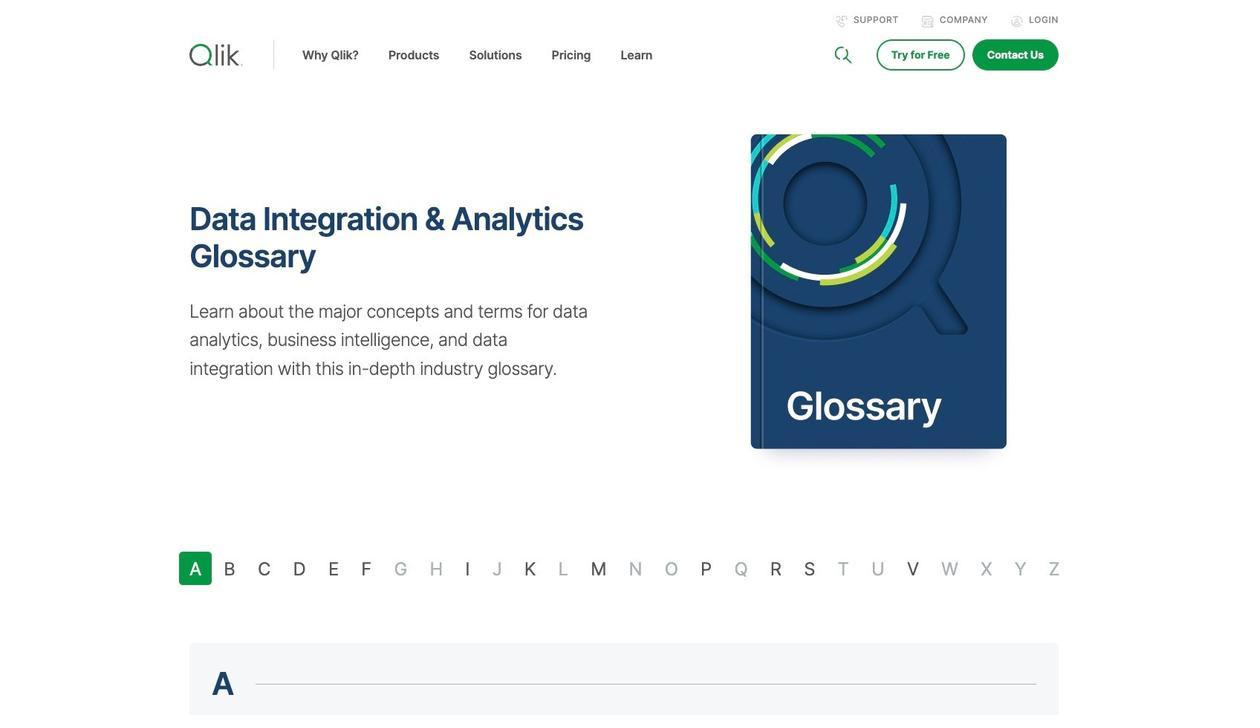 Task type: describe. For each thing, give the bounding box(es) containing it.
login image
[[1012, 16, 1024, 28]]

qlik image
[[190, 44, 243, 66]]

data integration & analytics glossary - hero image image
[[635, 88, 1159, 496]]



Task type: vqa. For each thing, say whether or not it's contained in the screenshot.
Powerful
no



Task type: locate. For each thing, give the bounding box(es) containing it.
company image
[[922, 16, 934, 28]]

support image
[[836, 16, 848, 28]]



